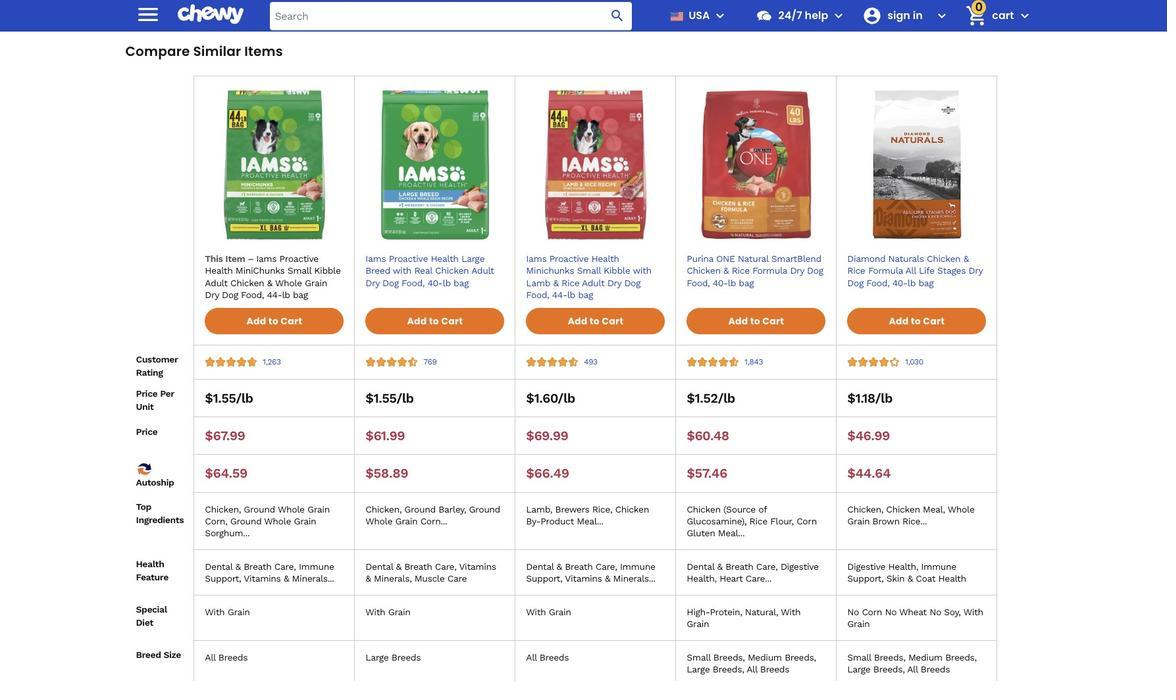 Task type: locate. For each thing, give the bounding box(es) containing it.
small inside iams proactive health minichunks small kibble with lamb & rice adult dry dog food, 44-lb bag
[[577, 266, 601, 276]]

to up 493
[[590, 315, 600, 328]]

add to cart up 1,263
[[247, 315, 302, 328]]

chicken, inside chicken,  ground whole grain corn,  ground whole grain sorghum...
[[205, 504, 241, 515]]

diamond naturals chicken & rice formula all life stages dry dog food, 40-lb bag image
[[843, 91, 992, 240]]

dry inside iams proactive health minichunks small kibble with lamb & rice adult dry dog food, 44-lb bag
[[608, 278, 622, 288]]

1 vertical spatial meal...
[[719, 528, 745, 539]]

2 cart from the left
[[441, 315, 463, 328]]

chicken, up "brown"
[[848, 504, 884, 515]]

0 horizontal spatial digestive
[[781, 562, 819, 572]]

care,
[[275, 562, 296, 572], [435, 562, 457, 572], [596, 562, 618, 572], [757, 562, 778, 572]]

1 horizontal spatial minerals...
[[614, 574, 656, 584]]

medium down no corn no wheat no soy, with grain
[[909, 653, 943, 663]]

one
[[717, 254, 735, 264]]

1 vertical spatial breed
[[136, 650, 161, 661]]

add up 493
[[568, 315, 588, 328]]

1 vertical spatial price
[[136, 427, 158, 437]]

$1.55/lb up "$67.99"
[[205, 390, 253, 406]]

2 immune from the left
[[620, 562, 656, 572]]

formula down natural
[[753, 266, 788, 276]]

chicken inside iams proactive health large breed with real chicken adult dry dog food, 40-lb bag
[[435, 266, 469, 276]]

dental down gluten
[[687, 562, 715, 572]]

vitamins inside dental & breath care, vitamins & minerals, muscle care
[[459, 562, 497, 572]]

breath inside dental & breath care,  digestive health,  heart care...
[[726, 562, 754, 572]]

with left the real
[[393, 266, 412, 276]]

4 to from the left
[[751, 315, 761, 328]]

formula down diamond on the right top
[[869, 266, 904, 276]]

rice up the 44-
[[562, 278, 580, 288]]

food, down diamond on the right top
[[867, 278, 890, 288]]

meal... down rice,
[[577, 516, 604, 527]]

0 horizontal spatial 40-
[[428, 278, 443, 288]]

0 horizontal spatial dental & breath care,  immune support,  vitamins & minerals...
[[205, 562, 334, 584]]

2 dental from the left
[[366, 562, 393, 572]]

food, down the real
[[402, 278, 425, 288]]

$1.55/lb text field
[[366, 390, 414, 406]]

4 dental from the left
[[687, 562, 715, 572]]

chicken, inside chicken,  ground barley,  ground whole grain corn...
[[366, 504, 402, 515]]

health up the feature
[[136, 559, 164, 570]]

1 horizontal spatial support,
[[527, 574, 563, 584]]

0 vertical spatial price
[[136, 389, 158, 399]]

price
[[136, 389, 158, 399], [136, 427, 158, 437]]

breed left size
[[136, 650, 161, 661]]

small breeds, medium breeds, large breeds, all breeds down no corn no wheat no soy, with grain
[[848, 653, 977, 675]]

2 horizontal spatial 40-
[[893, 278, 908, 288]]

2 horizontal spatial immune
[[922, 562, 957, 572]]

$1.55/lb for $1.55/lb text field
[[205, 390, 253, 406]]

chicken inside lamb,  brewers rice,  chicken by-product meal...
[[616, 504, 649, 515]]

1 horizontal spatial $1.55/lb
[[366, 390, 414, 406]]

large
[[462, 254, 485, 264], [366, 653, 389, 663], [687, 664, 710, 675], [848, 664, 871, 675]]

care, up care...
[[757, 562, 778, 572]]

2 iams from the left
[[527, 254, 547, 264]]

rice inside chicken (source of glucosamine),  rice flour,  corn gluten meal...
[[750, 516, 768, 527]]

40- inside iams proactive health large breed with real chicken adult dry dog food, 40-lb bag
[[428, 278, 443, 288]]

1 with grain from the left
[[205, 607, 250, 618]]

cart down the iams proactive health minichunks small kibble with lamb & rice adult dry dog food, 44-lb bag link
[[602, 315, 624, 328]]

dental up minerals, at the left bottom of page
[[366, 562, 393, 572]]

diamond naturals chicken & rice formula all life stages dry dog food, 40-lb bag
[[848, 254, 983, 288]]

2 proactive from the left
[[550, 254, 589, 264]]

1 vertical spatial corn
[[862, 607, 883, 618]]

1 immune from the left
[[299, 562, 334, 572]]

add to cart up 1,843
[[729, 315, 785, 328]]

price down unit on the bottom left of the page
[[136, 427, 158, 437]]

$64.59 text field
[[205, 466, 248, 482]]

4 add to cart from the left
[[729, 315, 785, 328]]

add to cart for purina one natural smartblend chicken & rice formula dry dog food, 40-lb bag
[[729, 315, 785, 328]]

breed
[[366, 266, 390, 276], [136, 650, 161, 661]]

0 horizontal spatial $1.55/lb
[[205, 390, 253, 406]]

bag inside iams proactive health minichunks small kibble with lamb & rice adult dry dog food, 44-lb bag
[[578, 290, 594, 300]]

1 horizontal spatial breed
[[366, 266, 390, 276]]

$1.60/lb
[[527, 390, 575, 406]]

breath down product
[[565, 562, 593, 572]]

1 care, from the left
[[275, 562, 296, 572]]

5 add to cart from the left
[[890, 315, 945, 328]]

meal...
[[577, 516, 604, 527], [719, 528, 745, 539]]

to for iams proactive health minichunks small kibble with lamb & rice adult dry dog food, 44-lb bag
[[590, 315, 600, 328]]

0 vertical spatial corn
[[797, 516, 817, 527]]

0 horizontal spatial breed
[[136, 650, 161, 661]]

health up the real
[[431, 254, 459, 264]]

health up 'kibble'
[[592, 254, 620, 264]]

1 with from the left
[[393, 266, 412, 276]]

add to cart button up 493
[[527, 308, 665, 334]]

kibble
[[604, 266, 631, 276]]

1 price from the top
[[136, 389, 158, 399]]

proactive up minichunks
[[550, 254, 589, 264]]

24/7 help
[[779, 8, 829, 23]]

care, up care
[[435, 562, 457, 572]]

grain inside chicken,  ground barley,  ground whole grain corn...
[[396, 516, 418, 527]]

3 add to cart button from the left
[[527, 308, 665, 334]]

price per unit
[[136, 389, 174, 412]]

1 horizontal spatial meal...
[[719, 528, 745, 539]]

1 horizontal spatial immune
[[620, 562, 656, 572]]

proactive for breed
[[389, 254, 428, 264]]

corn inside chicken (source of glucosamine),  rice flour,  corn gluten meal...
[[797, 516, 817, 527]]

vitamins down product
[[565, 574, 602, 584]]

0 horizontal spatial with grain
[[205, 607, 250, 618]]

gluten
[[687, 528, 716, 539]]

add to cart button for purina one natural smartblend chicken & rice formula dry dog food, 40-lb bag
[[687, 308, 826, 334]]

top ingredients
[[136, 502, 184, 526]]

& inside iams proactive health minichunks small kibble with lamb & rice adult dry dog food, 44-lb bag
[[554, 278, 559, 288]]

price inside price per unit
[[136, 389, 158, 399]]

corn,
[[205, 516, 227, 527]]

$58.89 text field
[[366, 466, 408, 482]]

4 care, from the left
[[757, 562, 778, 572]]

add to cart up 493
[[568, 315, 624, 328]]

cart for diamond naturals chicken & rice formula all life stages dry dog food, 40-lb bag
[[924, 315, 945, 328]]

rice down natural
[[732, 266, 750, 276]]

0 horizontal spatial proactive
[[389, 254, 428, 264]]

40-
[[428, 278, 443, 288], [713, 278, 728, 288], [893, 278, 908, 288]]

$66.49 text field
[[527, 466, 570, 482]]

add to cart button up 1,843
[[687, 308, 826, 334]]

with
[[205, 607, 225, 618], [366, 607, 386, 618], [527, 607, 546, 618], [781, 607, 801, 618], [964, 607, 984, 618]]

health, left "heart"
[[687, 574, 717, 584]]

1 support, from the left
[[205, 574, 241, 584]]

1 horizontal spatial dental & breath care,  immune support,  vitamins & minerals...
[[527, 562, 656, 584]]

0 horizontal spatial vitamins
[[244, 574, 281, 584]]

5 to from the left
[[912, 315, 922, 328]]

breath down sorghum...
[[244, 562, 272, 572]]

formula inside purina one natural smartblend chicken & rice formula dry dog food, 40-lb bag
[[753, 266, 788, 276]]

small breeds, medium breeds, large breeds, all breeds
[[687, 653, 817, 675], [848, 653, 977, 675]]

dry inside purina one natural smartblend chicken & rice formula dry dog food, 40-lb bag
[[791, 266, 805, 276]]

feature
[[136, 573, 169, 583]]

small
[[577, 266, 601, 276], [687, 653, 711, 663], [848, 653, 872, 663]]

1 horizontal spatial formula
[[869, 266, 904, 276]]

meal... inside lamb,  brewers rice,  chicken by-product meal...
[[577, 516, 604, 527]]

digestive inside digestive health, immune support, skin & coat health
[[848, 562, 886, 572]]

cart up 1,263
[[281, 315, 302, 328]]

0 horizontal spatial small breeds, medium breeds, large breeds, all breeds
[[687, 653, 817, 675]]

diamond naturals chicken & rice formula all life stages dry dog food, 40-lb bag element
[[837, 85, 997, 297]]

1 small breeds, medium breeds, large breeds, all breeds from the left
[[687, 653, 817, 675]]

corn left wheat
[[862, 607, 883, 618]]

whole
[[278, 504, 305, 515], [948, 504, 975, 515], [264, 516, 291, 527], [366, 516, 393, 527]]

health inside 'health feature'
[[136, 559, 164, 570]]

1 add to cart from the left
[[247, 315, 302, 328]]

cart
[[993, 8, 1015, 23]]

2 horizontal spatial support,
[[848, 574, 884, 584]]

1 horizontal spatial iams
[[527, 254, 547, 264]]

24/7
[[779, 8, 803, 23]]

2 minerals... from the left
[[614, 574, 656, 584]]

to up 1,030
[[912, 315, 922, 328]]

cart up 1,030
[[924, 315, 945, 328]]

$67.99 text field
[[205, 428, 245, 444]]

rice down diamond on the right top
[[848, 266, 866, 276]]

food, down the purina
[[687, 278, 710, 288]]

2 small breeds, medium breeds, large breeds, all breeds from the left
[[848, 653, 977, 675]]

corn right flour,
[[797, 516, 817, 527]]

4 breath from the left
[[726, 562, 754, 572]]

2 with from the left
[[366, 607, 386, 618]]

add up 769
[[407, 315, 427, 328]]

1 horizontal spatial chicken,
[[366, 504, 402, 515]]

ingredients
[[136, 515, 184, 526]]

dental & breath care,  immune support,  vitamins & minerals... down lamb,  brewers rice,  chicken by-product meal...
[[527, 562, 656, 584]]

$1.55/lb for $1.55/lb text box
[[366, 390, 414, 406]]

0 horizontal spatial adult
[[472, 266, 494, 276]]

2 formula from the left
[[869, 266, 904, 276]]

dog inside iams proactive health large breed with real chicken adult dry dog food, 40-lb bag
[[383, 278, 399, 288]]

support, down sorghum...
[[205, 574, 241, 584]]

in
[[913, 8, 923, 23]]

chicken up the glucosamine),
[[687, 504, 721, 515]]

food, inside purina one natural smartblend chicken & rice formula dry dog food, 40-lb bag
[[687, 278, 710, 288]]

1 horizontal spatial proactive
[[550, 254, 589, 264]]

breeds
[[219, 653, 248, 663], [392, 653, 421, 663], [540, 653, 569, 663], [761, 664, 790, 675], [921, 664, 951, 675]]

cart up 1,843
[[763, 315, 785, 328]]

add to cart up 769
[[407, 315, 463, 328]]

2 all breeds from the left
[[527, 653, 569, 663]]

1 horizontal spatial corn
[[862, 607, 883, 618]]

chicken up stages on the right
[[927, 254, 961, 264]]

dental down by-
[[527, 562, 554, 572]]

0 horizontal spatial all breeds
[[205, 653, 248, 663]]

3 immune from the left
[[922, 562, 957, 572]]

with inside no corn no wheat no soy, with grain
[[964, 607, 984, 618]]

1 horizontal spatial no
[[886, 607, 897, 618]]

2 with from the left
[[633, 266, 652, 276]]

1 horizontal spatial menu image
[[713, 8, 729, 24]]

breath up muscle
[[405, 562, 432, 572]]

vitamins up care
[[459, 562, 497, 572]]

chicken down the purina
[[687, 266, 721, 276]]

0 horizontal spatial health,
[[687, 574, 717, 584]]

40- inside "diamond naturals chicken & rice formula all life stages dry dog food, 40-lb bag"
[[893, 278, 908, 288]]

0 horizontal spatial immune
[[299, 562, 334, 572]]

0 horizontal spatial iams
[[366, 254, 386, 264]]

1 no from the left
[[848, 607, 860, 618]]

0 horizontal spatial minerals...
[[292, 574, 334, 584]]

& inside "diamond naturals chicken & rice formula all life stages dry dog food, 40-lb bag"
[[964, 254, 970, 264]]

protein,
[[710, 607, 743, 618]]

proactive inside iams proactive health minichunks small kibble with lamb & rice adult dry dog food, 44-lb bag
[[550, 254, 589, 264]]

2 horizontal spatial chicken,
[[848, 504, 884, 515]]

1 $1.55/lb from the left
[[205, 390, 253, 406]]

$69.99 text field
[[527, 428, 569, 444]]

add to cart button up 1,030
[[848, 308, 987, 334]]

add to cart up 1,030
[[890, 315, 945, 328]]

(source
[[724, 504, 756, 515]]

dental down sorghum...
[[205, 562, 233, 572]]

1 horizontal spatial adult
[[582, 278, 605, 288]]

40- inside purina one natural smartblend chicken & rice formula dry dog food, 40-lb bag
[[713, 278, 728, 288]]

care, down chicken,  ground whole grain corn,  ground whole grain sorghum...
[[275, 562, 296, 572]]

0 vertical spatial breed
[[366, 266, 390, 276]]

iams proactive health minichunks small kibble with lamb & rice adult dry dog food, 44-lb bag image
[[521, 91, 671, 240]]

chicken, up corn,
[[205, 504, 241, 515]]

1 add to cart button from the left
[[205, 308, 344, 334]]

lamb,  brewers rice,  chicken by-product meal...
[[527, 504, 649, 527]]

chicken inside "diamond naturals chicken & rice formula all life stages dry dog food, 40-lb bag"
[[927, 254, 961, 264]]

$61.99
[[366, 428, 405, 444]]

food, inside iams proactive health minichunks small kibble with lamb & rice adult dry dog food, 44-lb bag
[[527, 290, 550, 300]]

add for diamond naturals chicken & rice formula all life stages dry dog food, 40-lb bag
[[890, 315, 909, 328]]

to up 769
[[429, 315, 439, 328]]

ground
[[244, 504, 275, 515], [405, 504, 436, 515], [469, 504, 501, 515], [230, 516, 262, 527]]

health right coat
[[939, 574, 967, 584]]

1 formula from the left
[[753, 266, 788, 276]]

0 vertical spatial adult
[[472, 266, 494, 276]]

& inside purina one natural smartblend chicken & rice formula dry dog food, 40-lb bag
[[724, 266, 729, 276]]

add to cart
[[247, 315, 302, 328], [407, 315, 463, 328], [568, 315, 624, 328], [729, 315, 785, 328], [890, 315, 945, 328]]

breath up "heart"
[[726, 562, 754, 572]]

cart for iams proactive health minichunks small kibble with lamb & rice adult dry dog food, 44-lb bag
[[602, 315, 624, 328]]

add up 1,843
[[729, 315, 749, 328]]

menu image up compare
[[135, 1, 161, 27]]

to for iams proactive health large breed with real chicken adult dry dog food, 40-lb bag
[[429, 315, 439, 328]]

0 horizontal spatial small
[[577, 266, 601, 276]]

2 breath from the left
[[405, 562, 432, 572]]

meal... down the glucosamine),
[[719, 528, 745, 539]]

1 horizontal spatial digestive
[[848, 562, 886, 572]]

lb inside purina one natural smartblend chicken & rice formula dry dog food, 40-lb bag
[[728, 278, 736, 288]]

with inside high-protein, natural, with grain
[[781, 607, 801, 618]]

digestive down flour,
[[781, 562, 819, 572]]

5 cart from the left
[[924, 315, 945, 328]]

1 40- from the left
[[428, 278, 443, 288]]

menu image right usa
[[713, 8, 729, 24]]

0 horizontal spatial formula
[[753, 266, 788, 276]]

iams proactive health minichunks small kibble with lamb & rice adult dry dog food, 44-lb bag
[[527, 254, 652, 300]]

to up 1,263
[[269, 315, 279, 328]]

meal,
[[923, 504, 946, 515]]

all
[[906, 266, 917, 276], [205, 653, 216, 663], [527, 653, 537, 663], [747, 664, 758, 675], [908, 664, 918, 675]]

iams
[[366, 254, 386, 264], [527, 254, 547, 264]]

cart down iams proactive health large breed with real chicken adult dry dog food, 40-lb bag link
[[441, 315, 463, 328]]

2 horizontal spatial no
[[930, 607, 942, 618]]

breed inside iams proactive health large breed with real chicken adult dry dog food, 40-lb bag
[[366, 266, 390, 276]]

1 dental & breath care,  immune support,  vitamins & minerals... from the left
[[205, 562, 334, 584]]

1 horizontal spatial small breeds, medium breeds, large breeds, all breeds
[[848, 653, 977, 675]]

4 cart from the left
[[763, 315, 785, 328]]

3 chicken, from the left
[[848, 504, 884, 515]]

2 add to cart from the left
[[407, 315, 463, 328]]

chicken up rice...
[[887, 504, 921, 515]]

1 iams from the left
[[366, 254, 386, 264]]

1 horizontal spatial with grain
[[366, 607, 411, 618]]

health, inside dental & breath care,  digestive health,  heart care...
[[687, 574, 717, 584]]

breath
[[244, 562, 272, 572], [405, 562, 432, 572], [565, 562, 593, 572], [726, 562, 754, 572]]

iams proactive health large breed with real chicken adult dry dog food, 40-lb bag link
[[366, 253, 505, 289]]

adult down 'kibble'
[[582, 278, 605, 288]]

minerals...
[[292, 574, 334, 584], [614, 574, 656, 584]]

1 horizontal spatial all breeds
[[527, 653, 569, 663]]

0 vertical spatial health,
[[889, 562, 919, 572]]

24/7 help link
[[751, 0, 829, 32]]

dental & breath care,  digestive health,  heart care...
[[687, 562, 819, 584]]

2 support, from the left
[[527, 574, 563, 584]]

add for iams proactive health minichunks small kibble with lamb & rice adult dry dog food, 44-lb bag
[[568, 315, 588, 328]]

rice down of
[[750, 516, 768, 527]]

life
[[919, 266, 935, 276]]

chicken right the real
[[435, 266, 469, 276]]

3 add from the left
[[568, 315, 588, 328]]

3 support, from the left
[[848, 574, 884, 584]]

1 vertical spatial adult
[[582, 278, 605, 288]]

add up 1,030
[[890, 315, 909, 328]]

lb
[[443, 278, 451, 288], [728, 278, 736, 288], [908, 278, 916, 288], [568, 290, 576, 300]]

add up 1,263
[[247, 315, 267, 328]]

2 $1.55/lb from the left
[[366, 390, 414, 406]]

5 add from the left
[[890, 315, 909, 328]]

add to cart button up 769
[[366, 308, 505, 334]]

iams inside iams proactive health large breed with real chicken adult dry dog food, 40-lb bag
[[366, 254, 386, 264]]

dental & breath care,  immune support,  vitamins & minerals...
[[205, 562, 334, 584], [527, 562, 656, 584]]

$1.60/lb text field
[[527, 390, 575, 406]]

1 proactive from the left
[[389, 254, 428, 264]]

health
[[431, 254, 459, 264], [592, 254, 620, 264], [136, 559, 164, 570], [939, 574, 967, 584]]

menu image
[[135, 1, 161, 27], [713, 8, 729, 24]]

vitamins down sorghum...
[[244, 574, 281, 584]]

iams inside iams proactive health minichunks small kibble with lamb & rice adult dry dog food, 44-lb bag
[[527, 254, 547, 264]]

adult inside iams proactive health large breed with real chicken adult dry dog food, 40-lb bag
[[472, 266, 494, 276]]

0 horizontal spatial with
[[393, 266, 412, 276]]

4 with from the left
[[781, 607, 801, 618]]

sign in link
[[858, 0, 932, 32]]

proactive up the real
[[389, 254, 428, 264]]

5 add to cart button from the left
[[848, 308, 987, 334]]

price for price
[[136, 427, 158, 437]]

purina one natural smartblend chicken & rice formula dry dog food, 40-lb bag
[[687, 254, 824, 288]]

health feature
[[136, 559, 169, 583]]

$60.48 text field
[[687, 428, 730, 444]]

2 care, from the left
[[435, 562, 457, 572]]

3 with grain from the left
[[527, 607, 571, 618]]

$66.49
[[527, 466, 570, 482]]

2 horizontal spatial small
[[848, 653, 872, 663]]

40- down naturals
[[893, 278, 908, 288]]

to up 1,843
[[751, 315, 761, 328]]

2 add from the left
[[407, 315, 427, 328]]

40- down one
[[713, 278, 728, 288]]

5 with from the left
[[964, 607, 984, 618]]

grain
[[308, 504, 330, 515], [294, 516, 316, 527], [396, 516, 418, 527], [848, 516, 870, 527], [228, 607, 250, 618], [388, 607, 411, 618], [549, 607, 571, 618], [687, 619, 710, 630], [848, 619, 870, 630]]

2 horizontal spatial with grain
[[527, 607, 571, 618]]

support, left skin
[[848, 574, 884, 584]]

1 dental from the left
[[205, 562, 233, 572]]

1 horizontal spatial 40-
[[713, 278, 728, 288]]

1 horizontal spatial medium
[[909, 653, 943, 663]]

1 vertical spatial health,
[[687, 574, 717, 584]]

small breeds, medium breeds, large breeds, all breeds down high-protein, natural, with grain
[[687, 653, 817, 675]]

0 horizontal spatial meal...
[[577, 516, 604, 527]]

chicken,
[[205, 504, 241, 515], [366, 504, 402, 515], [848, 504, 884, 515]]

2 chicken, from the left
[[366, 504, 402, 515]]

of
[[759, 504, 768, 515]]

similar
[[193, 42, 241, 61]]

support, down by-
[[527, 574, 563, 584]]

2 40- from the left
[[713, 278, 728, 288]]

breed left the real
[[366, 266, 390, 276]]

0 vertical spatial meal...
[[577, 516, 604, 527]]

diamond
[[848, 254, 886, 264]]

0 horizontal spatial chicken,
[[205, 504, 241, 515]]

chicken right rice,
[[616, 504, 649, 515]]

chicken, down $58.89 "text field" at the left bottom
[[366, 504, 402, 515]]

glucosamine),
[[687, 516, 747, 527]]

dental & breath care,  immune support,  vitamins & minerals... down chicken,  ground whole grain corn,  ground whole grain sorghum...
[[205, 562, 334, 584]]

2 add to cart button from the left
[[366, 308, 505, 334]]

by-
[[527, 516, 541, 527]]

food, down 'lamb'
[[527, 290, 550, 300]]

add for purina one natural smartblend chicken & rice formula dry dog food, 40-lb bag
[[729, 315, 749, 328]]

1 add from the left
[[247, 315, 267, 328]]

chicken, inside chicken,  chicken meal,  whole grain brown rice...
[[848, 504, 884, 515]]

large inside iams proactive health large breed with real chicken adult dry dog food, 40-lb bag
[[462, 254, 485, 264]]

whole inside chicken,  chicken meal,  whole grain brown rice...
[[948, 504, 975, 515]]

2 horizontal spatial vitamins
[[565, 574, 602, 584]]

1 to from the left
[[269, 315, 279, 328]]

4 add from the left
[[729, 315, 749, 328]]

1 chicken, from the left
[[205, 504, 241, 515]]

with right 'kibble'
[[633, 266, 652, 276]]

food, inside "diamond naturals chicken & rice formula all life stages dry dog food, 40-lb bag"
[[867, 278, 890, 288]]

3 to from the left
[[590, 315, 600, 328]]

1 horizontal spatial with
[[633, 266, 652, 276]]

purina one natural smartblend chicken & rice formula dry dog food, 40-lb bag image
[[682, 91, 831, 240]]

health, up skin
[[889, 562, 919, 572]]

iams proactive health minichunks small kibble adult chicken & whole grain dry dog food, 44-lb bag image
[[200, 91, 349, 240]]

0 horizontal spatial corn
[[797, 516, 817, 527]]

dry inside iams proactive health large breed with real chicken adult dry dog food, 40-lb bag
[[366, 278, 380, 288]]

1 all breeds from the left
[[205, 653, 248, 663]]

proactive
[[389, 254, 428, 264], [550, 254, 589, 264]]

corn inside no corn no wheat no soy, with grain
[[862, 607, 883, 618]]

care, inside dental & breath care, vitamins & minerals, muscle care
[[435, 562, 457, 572]]

$67.99
[[205, 428, 245, 444]]

0 horizontal spatial no
[[848, 607, 860, 618]]

proactive inside iams proactive health large breed with real chicken adult dry dog food, 40-lb bag
[[389, 254, 428, 264]]

barley,
[[439, 504, 466, 515]]

0 horizontal spatial support,
[[205, 574, 241, 584]]

price up unit on the bottom left of the page
[[136, 389, 158, 399]]

health inside digestive health, immune support, skin & coat health
[[939, 574, 967, 584]]

digestive down "brown"
[[848, 562, 886, 572]]

0 horizontal spatial medium
[[748, 653, 782, 663]]

40- for rice
[[893, 278, 908, 288]]

add to cart button up 1,263
[[205, 308, 344, 334]]

3 cart from the left
[[602, 315, 624, 328]]

1 breath from the left
[[244, 562, 272, 572]]

high-protein, natural, with grain
[[687, 607, 801, 630]]

cart for purina one natural smartblend chicken & rice formula dry dog food, 40-lb bag
[[763, 315, 785, 328]]

$1.55/lb up $61.99
[[366, 390, 414, 406]]

dog inside purina one natural smartblend chicken & rice formula dry dog food, 40-lb bag
[[808, 266, 824, 276]]

1 horizontal spatial vitamins
[[459, 562, 497, 572]]

$1.55/lb
[[205, 390, 253, 406], [366, 390, 414, 406]]

3 add to cart from the left
[[568, 315, 624, 328]]

Search text field
[[270, 2, 633, 30]]

formula inside "diamond naturals chicken & rice formula all life stages dry dog food, 40-lb bag"
[[869, 266, 904, 276]]

all breeds
[[205, 653, 248, 663], [527, 653, 569, 663]]

3 40- from the left
[[893, 278, 908, 288]]

adult right the real
[[472, 266, 494, 276]]

2 price from the top
[[136, 427, 158, 437]]

help menu image
[[831, 8, 847, 24]]

top
[[136, 502, 151, 513]]

medium down high-protein, natural, with grain
[[748, 653, 782, 663]]

1 horizontal spatial health,
[[889, 562, 919, 572]]

2 to from the left
[[429, 315, 439, 328]]

4 add to cart button from the left
[[687, 308, 826, 334]]

cart
[[281, 315, 302, 328], [441, 315, 463, 328], [602, 315, 624, 328], [763, 315, 785, 328], [924, 315, 945, 328]]

2 digestive from the left
[[848, 562, 886, 572]]

care, down lamb,  brewers rice,  chicken by-product meal...
[[596, 562, 618, 572]]

3 with from the left
[[527, 607, 546, 618]]

1 digestive from the left
[[781, 562, 819, 572]]

40- down the real
[[428, 278, 443, 288]]

chicken,  ground whole grain corn,  ground whole grain sorghum...
[[205, 504, 330, 539]]

natural,
[[746, 607, 779, 618]]



Task type: describe. For each thing, give the bounding box(es) containing it.
chicken inside chicken (source of glucosamine),  rice flour,  corn gluten meal...
[[687, 504, 721, 515]]

digestive inside dental & breath care,  digestive health,  heart care...
[[781, 562, 819, 572]]

large breeds
[[366, 653, 421, 663]]

account menu image
[[935, 8, 951, 24]]

compare
[[125, 42, 190, 61]]

iams proactive health large breed with real chicken adult dry dog food, 40-lb bag
[[366, 254, 494, 288]]

muscle
[[415, 574, 445, 584]]

1 minerals... from the left
[[292, 574, 334, 584]]

add to cart for diamond naturals chicken & rice formula all life stages dry dog food, 40-lb bag
[[890, 315, 945, 328]]

per
[[160, 389, 174, 399]]

grain inside no corn no wheat no soy, with grain
[[848, 619, 870, 630]]

smartblend
[[772, 254, 822, 264]]

sign in
[[888, 8, 923, 23]]

chicken, for grain
[[848, 504, 884, 515]]

dry inside "diamond naturals chicken & rice formula all life stages dry dog food, 40-lb bag"
[[969, 266, 983, 276]]

all inside "diamond naturals chicken & rice formula all life stages dry dog food, 40-lb bag"
[[906, 266, 917, 276]]

2 medium from the left
[[909, 653, 943, 663]]

skin
[[887, 574, 905, 584]]

whole inside chicken,  ground barley,  ground whole grain corn...
[[366, 516, 393, 527]]

customer rating
[[136, 354, 178, 378]]

$1.52/lb text field
[[687, 390, 736, 406]]

with inside iams proactive health large breed with real chicken adult dry dog food, 40-lb bag
[[393, 266, 412, 276]]

lamb,
[[527, 504, 553, 515]]

$57.46 text field
[[687, 466, 728, 482]]

to for purina one natural smartblend chicken & rice formula dry dog food, 40-lb bag
[[751, 315, 761, 328]]

Product search field
[[270, 2, 633, 30]]

1 with from the left
[[205, 607, 225, 618]]

sorghum...
[[205, 528, 250, 539]]

breath inside dental & breath care, vitamins & minerals, muscle care
[[405, 562, 432, 572]]

flour,
[[771, 516, 794, 527]]

dog inside "diamond naturals chicken & rice formula all life stages dry dog food, 40-lb bag"
[[848, 278, 864, 288]]

0 horizontal spatial menu image
[[135, 1, 161, 27]]

$1.18/lb
[[848, 390, 893, 406]]

$1.55/lb text field
[[205, 390, 253, 406]]

menu image inside usa popup button
[[713, 8, 729, 24]]

1,030
[[906, 357, 924, 367]]

$58.89
[[366, 466, 408, 482]]

care
[[448, 574, 467, 584]]

diet
[[136, 618, 153, 629]]

bag inside "diamond naturals chicken & rice formula all life stages dry dog food, 40-lb bag"
[[919, 278, 934, 288]]

dog inside iams proactive health minichunks small kibble with lamb & rice adult dry dog food, 44-lb bag
[[625, 278, 641, 288]]

autoship
[[136, 477, 174, 488]]

rice inside iams proactive health minichunks small kibble with lamb & rice adult dry dog food, 44-lb bag
[[562, 278, 580, 288]]

iams proactive health large breed with real chicken adult dry dog food, 40-lb bag element
[[355, 85, 515, 297]]

cart menu image
[[1017, 8, 1033, 24]]

items image
[[965, 4, 989, 27]]

$46.99
[[848, 428, 890, 444]]

$64.59
[[205, 466, 248, 482]]

brown
[[873, 516, 900, 527]]

2 with grain from the left
[[366, 607, 411, 618]]

proactive for small
[[550, 254, 589, 264]]

lamb
[[527, 278, 551, 288]]

submit search image
[[610, 8, 626, 24]]

iams proactive health minichunks small kibble with lamb & rice adult dry dog food, 44-lb bag element
[[516, 85, 676, 309]]

$57.46
[[687, 466, 728, 482]]

1 cart from the left
[[281, 315, 302, 328]]

minerals,
[[374, 574, 412, 584]]

2 dental & breath care,  immune support,  vitamins & minerals... from the left
[[527, 562, 656, 584]]

rice inside purina one natural smartblend chicken & rice formula dry dog food, 40-lb bag
[[732, 266, 750, 276]]

1 horizontal spatial small
[[687, 653, 711, 663]]

$1.52/lb
[[687, 390, 736, 406]]

add for iams proactive health large breed with real chicken adult dry dog food, 40-lb bag
[[407, 315, 427, 328]]

$61.99 text field
[[366, 428, 405, 444]]

chicken, for corn,
[[205, 504, 241, 515]]

sign
[[888, 8, 911, 23]]

stages
[[938, 266, 966, 276]]

real
[[415, 266, 433, 276]]

769
[[424, 357, 437, 367]]

special
[[136, 605, 167, 615]]

price for price per unit
[[136, 389, 158, 399]]

lb inside iams proactive health minichunks small kibble with lamb & rice adult dry dog food, 44-lb bag
[[568, 290, 576, 300]]

help
[[805, 8, 829, 23]]

40- for breed
[[428, 278, 443, 288]]

rice inside "diamond naturals chicken & rice formula all life stages dry dog food, 40-lb bag"
[[848, 266, 866, 276]]

chicken, for whole
[[366, 504, 402, 515]]

adult inside iams proactive health minichunks small kibble with lamb & rice adult dry dog food, 44-lb bag
[[582, 278, 605, 288]]

chicken (source of glucosamine),  rice flour,  corn gluten meal...
[[687, 504, 817, 539]]

3 no from the left
[[930, 607, 942, 618]]

minichunks
[[527, 266, 574, 276]]

with inside iams proactive health minichunks small kibble with lamb & rice adult dry dog food, 44-lb bag
[[633, 266, 652, 276]]

size
[[164, 650, 181, 661]]

chicken inside chicken,  chicken meal,  whole grain brown rice...
[[887, 504, 921, 515]]

wheat
[[900, 607, 927, 618]]

breed size
[[136, 650, 181, 661]]

$44.64 text field
[[848, 466, 891, 482]]

3 dental from the left
[[527, 562, 554, 572]]

to for diamond naturals chicken & rice formula all life stages dry dog food, 40-lb bag
[[912, 315, 922, 328]]

digestive health, immune support, skin & coat health
[[848, 562, 967, 584]]

add to cart button for iams proactive health minichunks small kibble with lamb & rice adult dry dog food, 44-lb bag
[[527, 308, 665, 334]]

bag inside iams proactive health large breed with real chicken adult dry dog food, 40-lb bag
[[454, 278, 469, 288]]

items
[[245, 42, 283, 61]]

care, inside dental & breath care,  digestive health,  heart care...
[[757, 562, 778, 572]]

3 breath from the left
[[565, 562, 593, 572]]

$69.99
[[527, 428, 569, 444]]

& inside dental & breath care,  digestive health,  heart care...
[[718, 562, 723, 572]]

chicken,  chicken meal,  whole grain brown rice...
[[848, 504, 975, 527]]

$46.99 text field
[[848, 428, 890, 444]]

customer
[[136, 354, 178, 365]]

chewy home image
[[178, 0, 243, 29]]

iams proactive health large breed with real chicken adult dry dog food, 40-lb bag image
[[361, 91, 510, 240]]

health inside iams proactive health minichunks small kibble with lamb & rice adult dry dog food, 44-lb bag
[[592, 254, 620, 264]]

care...
[[746, 574, 772, 584]]

grain inside chicken,  chicken meal,  whole grain brown rice...
[[848, 516, 870, 527]]

health, inside digestive health, immune support, skin & coat health
[[889, 562, 919, 572]]

coat
[[916, 574, 936, 584]]

iams for iams proactive health large breed with real chicken adult dry dog food, 40-lb bag
[[366, 254, 386, 264]]

soy,
[[945, 607, 961, 618]]

purina one natural smartblend chicken & rice formula dry dog food, 40-lb bag element
[[677, 85, 837, 297]]

bag inside purina one natural smartblend chicken & rice formula dry dog food, 40-lb bag
[[739, 278, 754, 288]]

add to cart for iams proactive health large breed with real chicken adult dry dog food, 40-lb bag
[[407, 315, 463, 328]]

& inside digestive health, immune support, skin & coat health
[[908, 574, 914, 584]]

high-
[[687, 607, 710, 618]]

lb inside iams proactive health large breed with real chicken adult dry dog food, 40-lb bag
[[443, 278, 451, 288]]

support, inside digestive health, immune support, skin & coat health
[[848, 574, 884, 584]]

rice...
[[903, 516, 927, 527]]

$60.48
[[687, 428, 730, 444]]

rating
[[136, 368, 163, 378]]

493
[[584, 357, 598, 367]]

food, inside iams proactive health large breed with real chicken adult dry dog food, 40-lb bag
[[402, 278, 425, 288]]

unit
[[136, 402, 154, 412]]

brewers
[[556, 504, 590, 515]]

1 medium from the left
[[748, 653, 782, 663]]

meal... inside chicken (source of glucosamine),  rice flour,  corn gluten meal...
[[719, 528, 745, 539]]

$44.64
[[848, 466, 891, 482]]

usa
[[689, 8, 710, 23]]

lb inside "diamond naturals chicken & rice formula all life stages dry dog food, 40-lb bag"
[[908, 278, 916, 288]]

chewy support image
[[756, 7, 774, 24]]

iams for iams proactive health minichunks small kibble with lamb & rice adult dry dog food, 44-lb bag
[[527, 254, 547, 264]]

add to cart button for diamond naturals chicken & rice formula all life stages dry dog food, 40-lb bag
[[848, 308, 987, 334]]

$1.18/lb text field
[[848, 390, 893, 406]]

naturals
[[889, 254, 925, 264]]

no corn no wheat no soy, with grain
[[848, 607, 984, 630]]

chicken inside purina one natural smartblend chicken & rice formula dry dog food, 40-lb bag
[[687, 266, 721, 276]]

dental & breath care, vitamins & minerals, muscle care
[[366, 562, 497, 584]]

rice,
[[593, 504, 613, 515]]

grain inside high-protein, natural, with grain
[[687, 619, 710, 630]]

dental inside dental & breath care, vitamins & minerals, muscle care
[[366, 562, 393, 572]]

dental inside dental & breath care,  digestive health,  heart care...
[[687, 562, 715, 572]]

44-
[[552, 290, 568, 300]]

immune inside digestive health, immune support, skin & coat health
[[922, 562, 957, 572]]

special diet
[[136, 605, 167, 629]]

diamond naturals chicken & rice formula all life stages dry dog food, 40-lb bag link
[[848, 253, 987, 289]]

cart for iams proactive health large breed with real chicken adult dry dog food, 40-lb bag
[[441, 315, 463, 328]]

add to cart for iams proactive health minichunks small kibble with lamb & rice adult dry dog food, 44-lb bag
[[568, 315, 624, 328]]

health inside iams proactive health large breed with real chicken adult dry dog food, 40-lb bag
[[431, 254, 459, 264]]

3 care, from the left
[[596, 562, 618, 572]]

corn...
[[421, 516, 447, 527]]

iams proactive health minichunks small kibble with lamb & rice adult dry dog food, 44-lb bag link
[[527, 253, 665, 301]]

add to cart button for iams proactive health large breed with real chicken adult dry dog food, 40-lb bag
[[366, 308, 505, 334]]

natural
[[738, 254, 769, 264]]

purina one natural smartblend chicken & rice formula dry dog food, 40-lb bag link
[[687, 253, 826, 289]]

2 no from the left
[[886, 607, 897, 618]]

heart
[[720, 574, 743, 584]]

1,843
[[745, 357, 764, 367]]



Task type: vqa. For each thing, say whether or not it's contained in the screenshot.
Food Image
no



